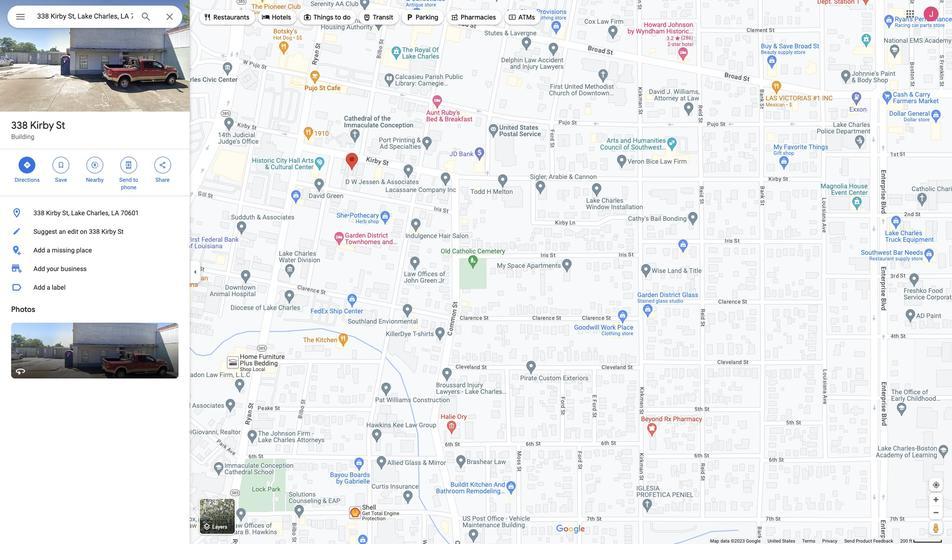 Task type: vqa. For each thing, say whether or not it's contained in the screenshot.
the edit
yes



Task type: describe. For each thing, give the bounding box(es) containing it.
edit
[[68, 228, 78, 235]]

ft
[[910, 539, 913, 544]]


[[303, 12, 312, 22]]

data
[[721, 539, 730, 544]]


[[23, 160, 31, 170]]


[[262, 12, 270, 22]]

200 ft button
[[901, 539, 943, 544]]

 search field
[[7, 6, 182, 30]]


[[158, 160, 167, 170]]

suggest
[[33, 228, 57, 235]]


[[125, 160, 133, 170]]

add a label button
[[0, 278, 190, 297]]

to inside  things to do
[[335, 13, 342, 21]]

to inside send to phone
[[133, 177, 138, 183]]


[[203, 12, 212, 22]]

directions
[[15, 177, 40, 183]]


[[451, 12, 459, 22]]

send product feedback button
[[845, 538, 894, 544]]

send to phone
[[119, 177, 138, 191]]

st inside 338 kirby st building
[[56, 119, 65, 132]]

restaurants
[[214, 13, 250, 21]]

product
[[857, 539, 873, 544]]

united states
[[768, 539, 796, 544]]

 atms
[[509, 12, 535, 22]]

pharmacies
[[461, 13, 496, 21]]

338 for st,
[[33, 209, 44, 217]]

suggest an edit on 338 kirby st
[[33, 228, 124, 235]]

phone
[[121, 184, 136, 191]]

add your business link
[[0, 260, 190, 278]]

privacy
[[823, 539, 838, 544]]


[[91, 160, 99, 170]]

map
[[711, 539, 720, 544]]

338 kirby st, lake charles, la 70601
[[33, 209, 139, 217]]

a for missing
[[47, 247, 50, 254]]

an
[[59, 228, 66, 235]]

add a missing place button
[[0, 241, 190, 260]]


[[15, 10, 26, 23]]

add for add your business
[[33, 265, 45, 273]]

 parking
[[406, 12, 439, 22]]

missing
[[52, 247, 75, 254]]

338 kirby st main content
[[0, 0, 190, 544]]


[[509, 12, 517, 22]]

suggest an edit on 338 kirby st button
[[0, 222, 190, 241]]

lake
[[71, 209, 85, 217]]

things
[[314, 13, 334, 21]]

google account: james peterson  
(james.peterson1902@gmail.com) image
[[924, 6, 939, 21]]

kirby for st
[[30, 119, 54, 132]]

united
[[768, 539, 782, 544]]

atms
[[519, 13, 535, 21]]

do
[[343, 13, 351, 21]]

place
[[76, 247, 92, 254]]

layers
[[213, 525, 227, 531]]

add for add a label
[[33, 284, 45, 291]]

building
[[11, 133, 34, 141]]

338 Kirby St, Lake Charles, LA 70601 field
[[7, 6, 182, 28]]

collapse side panel image
[[190, 267, 201, 277]]

zoom out image
[[933, 509, 940, 516]]

feedback
[[874, 539, 894, 544]]

kirby for st,
[[46, 209, 61, 217]]



Task type: locate. For each thing, give the bounding box(es) containing it.
transit
[[373, 13, 394, 21]]

a
[[47, 247, 50, 254], [47, 284, 50, 291]]

st up the 
[[56, 119, 65, 132]]

footer
[[711, 538, 901, 544]]

st down la
[[118, 228, 124, 235]]

add left your
[[33, 265, 45, 273]]

©2023
[[731, 539, 745, 544]]

2 vertical spatial 338
[[89, 228, 100, 235]]

1 vertical spatial add
[[33, 265, 45, 273]]

 things to do
[[303, 12, 351, 22]]

add
[[33, 247, 45, 254], [33, 265, 45, 273], [33, 284, 45, 291]]

0 vertical spatial to
[[335, 13, 342, 21]]

kirby up 'building'
[[30, 119, 54, 132]]

2 vertical spatial add
[[33, 284, 45, 291]]

add left label
[[33, 284, 45, 291]]

label
[[52, 284, 66, 291]]

0 horizontal spatial 338
[[11, 119, 28, 132]]

send left product on the right bottom of the page
[[845, 539, 855, 544]]

1 horizontal spatial send
[[845, 539, 855, 544]]

send
[[119, 177, 132, 183], [845, 539, 855, 544]]

 transit
[[363, 12, 394, 22]]

save
[[55, 177, 67, 183]]

2 vertical spatial kirby
[[102, 228, 116, 235]]

add inside button
[[33, 247, 45, 254]]

a for label
[[47, 284, 50, 291]]

70601
[[121, 209, 139, 217]]

to up phone
[[133, 177, 138, 183]]

st,
[[62, 209, 70, 217]]

0 vertical spatial st
[[56, 119, 65, 132]]

send product feedback
[[845, 539, 894, 544]]

footer inside google maps element
[[711, 538, 901, 544]]

kirby left st, at the left top of the page
[[46, 209, 61, 217]]

 pharmacies
[[451, 12, 496, 22]]

google
[[747, 539, 761, 544]]

1 vertical spatial 338
[[33, 209, 44, 217]]

kirby inside 338 kirby st building
[[30, 119, 54, 132]]

1 vertical spatial send
[[845, 539, 855, 544]]

map data ©2023 google
[[711, 539, 761, 544]]

1 vertical spatial kirby
[[46, 209, 61, 217]]

0 horizontal spatial st
[[56, 119, 65, 132]]

2 horizontal spatial 338
[[89, 228, 100, 235]]

200
[[901, 539, 909, 544]]

338 up 'building'
[[11, 119, 28, 132]]

actions for 338 kirby st region
[[0, 149, 190, 196]]

send inside send to phone
[[119, 177, 132, 183]]

terms button
[[803, 538, 816, 544]]

0 vertical spatial 338
[[11, 119, 28, 132]]

photos
[[11, 305, 35, 315]]

kirby
[[30, 119, 54, 132], [46, 209, 61, 217], [102, 228, 116, 235]]

a left label
[[47, 284, 50, 291]]

share
[[156, 177, 170, 183]]

1 horizontal spatial st
[[118, 228, 124, 235]]

business
[[61, 265, 87, 273]]

a inside button
[[47, 284, 50, 291]]

338
[[11, 119, 28, 132], [33, 209, 44, 217], [89, 228, 100, 235]]

1 vertical spatial st
[[118, 228, 124, 235]]

add down suggest
[[33, 247, 45, 254]]

kirby down la
[[102, 228, 116, 235]]

338 inside 338 kirby st building
[[11, 119, 28, 132]]

united states button
[[768, 538, 796, 544]]

3 add from the top
[[33, 284, 45, 291]]

st
[[56, 119, 65, 132], [118, 228, 124, 235]]

add a missing place
[[33, 247, 92, 254]]

2 add from the top
[[33, 265, 45, 273]]

google maps element
[[0, 0, 953, 544]]

zoom in image
[[933, 496, 940, 503]]

0 vertical spatial a
[[47, 247, 50, 254]]

parking
[[416, 13, 439, 21]]

200 ft
[[901, 539, 913, 544]]

0 vertical spatial add
[[33, 247, 45, 254]]

terms
[[803, 539, 816, 544]]


[[363, 12, 371, 22]]

1 vertical spatial a
[[47, 284, 50, 291]]

1 horizontal spatial to
[[335, 13, 342, 21]]

footer containing map data ©2023 google
[[711, 538, 901, 544]]


[[57, 160, 65, 170]]

show your location image
[[933, 481, 941, 489]]

2 a from the top
[[47, 284, 50, 291]]

la
[[111, 209, 119, 217]]

 restaurants
[[203, 12, 250, 22]]

show street view coverage image
[[930, 521, 944, 535]]

0 horizontal spatial send
[[119, 177, 132, 183]]

1 a from the top
[[47, 247, 50, 254]]

 button
[[7, 6, 33, 30]]

338 kirby st building
[[11, 119, 65, 141]]

send inside button
[[845, 539, 855, 544]]

1 vertical spatial to
[[133, 177, 138, 183]]

0 horizontal spatial to
[[133, 177, 138, 183]]

send for send to phone
[[119, 177, 132, 183]]

a inside button
[[47, 247, 50, 254]]

338 up suggest
[[33, 209, 44, 217]]


[[406, 12, 414, 22]]

charles,
[[86, 209, 110, 217]]

on
[[80, 228, 87, 235]]

None field
[[37, 11, 133, 22]]

a left missing
[[47, 247, 50, 254]]

add a label
[[33, 284, 66, 291]]

1 horizontal spatial 338
[[33, 209, 44, 217]]

 hotels
[[262, 12, 291, 22]]

338 right on
[[89, 228, 100, 235]]

338 kirby st, lake charles, la 70601 button
[[0, 204, 190, 222]]

states
[[783, 539, 796, 544]]

privacy button
[[823, 538, 838, 544]]

0 vertical spatial kirby
[[30, 119, 54, 132]]

nearby
[[86, 177, 104, 183]]

338 for st
[[11, 119, 28, 132]]

to
[[335, 13, 342, 21], [133, 177, 138, 183]]

add inside button
[[33, 284, 45, 291]]

send for send product feedback
[[845, 539, 855, 544]]

add for add a missing place
[[33, 247, 45, 254]]

none field inside 338 kirby st, lake charles, la 70601 field
[[37, 11, 133, 22]]

your
[[47, 265, 59, 273]]

1 add from the top
[[33, 247, 45, 254]]

to left do
[[335, 13, 342, 21]]

hotels
[[272, 13, 291, 21]]

add your business
[[33, 265, 87, 273]]

send up phone
[[119, 177, 132, 183]]

0 vertical spatial send
[[119, 177, 132, 183]]

st inside button
[[118, 228, 124, 235]]



